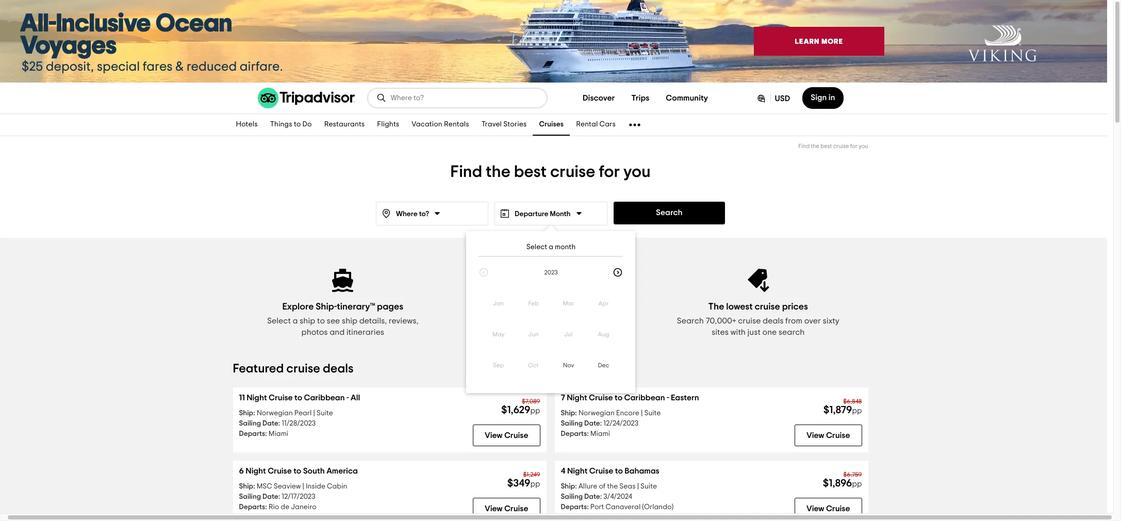 Task type: vqa. For each thing, say whether or not it's contained in the screenshot.
Canaveral
yes



Task type: describe. For each thing, give the bounding box(es) containing it.
norwegian for $1,879
[[579, 410, 615, 417]]

vacation rentals
[[412, 121, 469, 128]]

apr
[[599, 300, 609, 307]]

0 horizontal spatial the
[[486, 164, 511, 180]]

cruise up 11 night cruise to caribbean - all
[[287, 363, 320, 375]]

sailing inside ship : allure of the seas | suite sailing date: 3/4/2024 departs: port canaveral (orlando)
[[561, 493, 583, 501]]

0 vertical spatial search
[[656, 208, 683, 217]]

night for $349
[[246, 467, 266, 475]]

explore
[[282, 302, 314, 312]]

0 horizontal spatial best
[[514, 164, 547, 180]]

photos
[[302, 328, 328, 336]]

7 night cruise to caribbean - eastern
[[561, 394, 700, 402]]

sites
[[712, 328, 729, 336]]

things to do link
[[264, 114, 318, 136]]

ship : allure of the seas | suite sailing date: 3/4/2024 departs: port canaveral (orlando)
[[561, 483, 674, 511]]

caribbean for $1,879
[[625, 394, 665, 402]]

discover button
[[575, 88, 624, 108]]

search
[[779, 328, 805, 336]]

de
[[281, 504, 290, 511]]

view cruise for $349
[[485, 505, 529, 513]]

$6,848 $1,879 pp
[[824, 398, 863, 415]]

sailing inside the 'ship : msc seaview | inside cabin sailing date: 12/17/2023 departs: rio de janeiro'
[[239, 493, 261, 501]]

cruise up seaview
[[268, 467, 292, 475]]

cruise down $1,879
[[827, 431, 851, 440]]

view cruise for $1,629
[[485, 431, 529, 440]]

4
[[561, 467, 566, 475]]

in
[[829, 93, 836, 102]]

the inside ship : allure of the seas | suite sailing date: 3/4/2024 departs: port canaveral (orlando)
[[608, 483, 618, 490]]

oct
[[529, 362, 539, 368]]

and
[[330, 328, 345, 336]]

hotels
[[236, 121, 258, 128]]

rio
[[269, 504, 279, 511]]

sign in link
[[803, 87, 844, 109]]

- for $1,879
[[667, 394, 670, 402]]

cruise up month
[[551, 164, 596, 180]]

travel
[[571, 317, 593, 325]]

featured cruise deals
[[233, 363, 354, 375]]

to left do
[[294, 121, 301, 128]]

cruise up of
[[590, 467, 614, 475]]

miami for $1,879
[[591, 430, 610, 438]]

ship for $349
[[239, 483, 253, 490]]

$1,879
[[824, 405, 853, 415]]

share
[[466, 317, 489, 325]]

view for $1,879
[[807, 431, 825, 440]]

south
[[303, 467, 325, 475]]

view for $349
[[485, 505, 503, 513]]

view cruise for $1,896
[[807, 505, 851, 513]]

just
[[748, 328, 761, 336]]

america
[[327, 467, 358, 475]]

from
[[786, 317, 803, 325]]

date: inside ship : norwegian pearl | suite sailing date: 11/28/2023 departs: miami
[[263, 420, 280, 427]]

: for $1,629
[[253, 410, 255, 417]]

search image
[[376, 93, 387, 103]]

discover
[[583, 94, 615, 102]]

date: inside the 'ship : msc seaview | inside cabin sailing date: 12/17/2023 departs: rio de janeiro'
[[263, 493, 280, 501]]

to inside the explore ship‑tinerary™ pages select a ship to see ship details, reviews, photos and itineraries
[[317, 317, 325, 325]]

select a month
[[527, 244, 576, 251]]

reviews,
[[389, 317, 419, 325]]

night for $1,879
[[567, 394, 588, 402]]

flights link
[[371, 114, 406, 136]]

with inside the lowest cruise prices search 70,000+ cruise deals from over sixty sites with just one search
[[731, 328, 746, 336]]

pearl
[[295, 410, 312, 417]]

cruises link
[[533, 114, 570, 136]]

dec
[[598, 362, 610, 368]]

hotels link
[[230, 114, 264, 136]]

1 vertical spatial find
[[451, 164, 483, 180]]

all
[[351, 394, 360, 402]]

cruise inside write cruise reviews share your opinion with our travel community
[[534, 302, 559, 312]]

rentals
[[444, 121, 469, 128]]

nov
[[563, 362, 575, 368]]

6
[[239, 467, 244, 475]]

$6,759
[[844, 472, 863, 478]]

view cruise for $1,879
[[807, 431, 851, 440]]

vacation
[[412, 121, 443, 128]]

departure month
[[515, 211, 571, 218]]

11 night cruise to caribbean - all
[[239, 394, 360, 402]]

1 vertical spatial you
[[624, 164, 651, 180]]

2023
[[545, 269, 558, 276]]

seaview
[[274, 483, 301, 490]]

sign
[[811, 93, 827, 102]]

2 ship from the left
[[342, 317, 358, 325]]

prices
[[783, 302, 809, 312]]

2 horizontal spatial the
[[811, 143, 820, 149]]

11/28/2023
[[282, 420, 316, 427]]

pages
[[377, 302, 404, 312]]

date: inside ship : allure of the seas | suite sailing date: 3/4/2024 departs: port canaveral (orlando)
[[585, 493, 602, 501]]

where to?
[[396, 211, 429, 218]]

$7,089 $1,629 pp
[[502, 398, 541, 415]]

view for $1,896
[[807, 505, 825, 513]]

details,
[[360, 317, 387, 325]]

suite for $1,879
[[645, 410, 661, 417]]

night for $1,629
[[247, 394, 267, 402]]

to?
[[419, 211, 429, 218]]

travel stories link
[[476, 114, 533, 136]]

1 ship from the left
[[300, 317, 316, 325]]

pp for $1,896
[[853, 480, 863, 488]]

flights
[[377, 121, 400, 128]]

usd button
[[748, 87, 799, 109]]

0 vertical spatial you
[[859, 143, 869, 149]]

msc
[[257, 483, 272, 490]]

things to do
[[270, 121, 312, 128]]

- for $1,629
[[347, 394, 349, 402]]

rental cars link
[[570, 114, 622, 136]]

cruise down $1,896
[[827, 505, 851, 513]]

ship for $1,629
[[239, 410, 253, 417]]

0 vertical spatial select
[[527, 244, 548, 251]]

advertisement region
[[0, 0, 1108, 83]]

$1,896
[[824, 478, 853, 489]]

(orlando)
[[643, 504, 674, 511]]

departs: inside ship : allure of the seas | suite sailing date: 3/4/2024 departs: port canaveral (orlando)
[[561, 504, 589, 511]]

cruise up the ship : norwegian encore | suite sailing date: 12/24/2023 departs: miami in the right of the page
[[589, 394, 613, 402]]

travel
[[482, 121, 502, 128]]

where
[[396, 211, 418, 218]]

| for $1,879
[[641, 410, 643, 417]]

search inside the lowest cruise prices search 70,000+ cruise deals from over sixty sites with just one search
[[677, 317, 704, 325]]

pp for $1,629
[[531, 407, 541, 415]]

12/17/2023
[[282, 493, 316, 501]]



Task type: locate. For each thing, give the bounding box(es) containing it.
cruise up one
[[755, 302, 781, 312]]

pp for $1,879
[[853, 407, 863, 415]]

1 vertical spatial select
[[267, 317, 291, 325]]

1 horizontal spatial miami
[[591, 430, 610, 438]]

2 vertical spatial the
[[608, 483, 618, 490]]

pp inside $6,848 $1,879 pp
[[853, 407, 863, 415]]

ship inside the ship : norwegian encore | suite sailing date: 12/24/2023 departs: miami
[[561, 410, 575, 417]]

| right encore
[[641, 410, 643, 417]]

1 horizontal spatial caribbean
[[625, 394, 665, 402]]

to for $1,629
[[295, 394, 302, 402]]

for
[[851, 143, 858, 149], [599, 164, 620, 180]]

1 vertical spatial the
[[486, 164, 511, 180]]

caribbean
[[304, 394, 345, 402], [625, 394, 665, 402]]

restaurants
[[324, 121, 365, 128]]

the down sign in "link"
[[811, 143, 820, 149]]

view for $1,629
[[485, 431, 503, 440]]

view cruise down $1,896
[[807, 505, 851, 513]]

miami inside ship : norwegian pearl | suite sailing date: 11/28/2023 departs: miami
[[269, 430, 288, 438]]

ship
[[300, 317, 316, 325], [342, 317, 358, 325]]

0 horizontal spatial -
[[347, 394, 349, 402]]

a inside the explore ship‑tinerary™ pages select a ship to see ship details, reviews, photos and itineraries
[[293, 317, 298, 325]]

to up seas
[[616, 467, 623, 475]]

travel stories
[[482, 121, 527, 128]]

to for $1,879
[[615, 394, 623, 402]]

deals inside the lowest cruise prices search 70,000+ cruise deals from over sixty sites with just one search
[[763, 317, 784, 325]]

departs: inside the ship : norwegian encore | suite sailing date: 12/24/2023 departs: miami
[[561, 430, 589, 438]]

vacation rentals link
[[406, 114, 476, 136]]

pp down $7,089 on the bottom
[[531, 407, 541, 415]]

: for $1,879
[[575, 410, 577, 417]]

deals up all
[[323, 363, 354, 375]]

janeiro
[[291, 504, 317, 511]]

suite inside the ship : norwegian encore | suite sailing date: 12/24/2023 departs: miami
[[645, 410, 661, 417]]

Search search field
[[391, 93, 538, 103]]

1 vertical spatial with
[[731, 328, 746, 336]]

seas
[[620, 483, 636, 490]]

departure
[[515, 211, 549, 218]]

0 horizontal spatial with
[[539, 317, 555, 325]]

norwegian for $1,629
[[257, 410, 293, 417]]

ship inside the 'ship : msc seaview | inside cabin sailing date: 12/17/2023 departs: rio de janeiro'
[[239, 483, 253, 490]]

2 miami from the left
[[591, 430, 610, 438]]

with left just
[[731, 328, 746, 336]]

norwegian inside the ship : norwegian encore | suite sailing date: 12/24/2023 departs: miami
[[579, 410, 615, 417]]

$1,249
[[524, 472, 541, 478]]

itineraries
[[347, 328, 385, 336]]

our
[[556, 317, 569, 325]]

tripadvisor image
[[258, 88, 355, 108]]

suite inside ship : norwegian pearl | suite sailing date: 11/28/2023 departs: miami
[[317, 410, 333, 417]]

ship up photos
[[300, 317, 316, 325]]

0 horizontal spatial select
[[267, 317, 291, 325]]

caribbean for $1,629
[[304, 394, 345, 402]]

1 miami from the left
[[269, 430, 288, 438]]

deals up one
[[763, 317, 784, 325]]

departs: down 7
[[561, 430, 589, 438]]

1 - from the left
[[347, 394, 349, 402]]

7
[[561, 394, 565, 402]]

1 vertical spatial for
[[599, 164, 620, 180]]

pp down $6,848
[[853, 407, 863, 415]]

night right 7
[[567, 394, 588, 402]]

reviews
[[561, 302, 592, 312]]

0 horizontal spatial you
[[624, 164, 651, 180]]

trips button
[[624, 88, 658, 108]]

1 norwegian from the left
[[257, 410, 293, 417]]

12/24/2023
[[604, 420, 639, 427]]

ship down 7
[[561, 410, 575, 417]]

with left our at bottom
[[539, 317, 555, 325]]

of
[[599, 483, 606, 490]]

rental
[[577, 121, 598, 128]]

find the best cruise for you down 'in'
[[799, 143, 869, 149]]

view cruise down $1,879
[[807, 431, 851, 440]]

the
[[811, 143, 820, 149], [486, 164, 511, 180], [608, 483, 618, 490]]

pp inside '$6,759 $1,896 pp'
[[853, 480, 863, 488]]

with inside write cruise reviews share your opinion with our travel community
[[539, 317, 555, 325]]

the right of
[[608, 483, 618, 490]]

sailing down the 11
[[239, 420, 261, 427]]

suite
[[317, 410, 333, 417], [645, 410, 661, 417], [641, 483, 657, 490]]

1 vertical spatial best
[[514, 164, 547, 180]]

select left the month
[[527, 244, 548, 251]]

$6,848
[[844, 398, 863, 405]]

select down explore
[[267, 317, 291, 325]]

date: up port
[[585, 493, 602, 501]]

find the best cruise for you up departure month
[[451, 164, 651, 180]]

: inside the ship : norwegian encore | suite sailing date: 12/24/2023 departs: miami
[[575, 410, 577, 417]]

| for $349
[[303, 483, 304, 490]]

may
[[493, 331, 505, 337]]

to up encore
[[615, 394, 623, 402]]

1 horizontal spatial norwegian
[[579, 410, 615, 417]]

departs: inside ship : norwegian pearl | suite sailing date: 11/28/2023 departs: miami
[[239, 430, 267, 438]]

trips
[[632, 94, 650, 102]]

0 horizontal spatial norwegian
[[257, 410, 293, 417]]

ship : msc seaview | inside cabin sailing date: 12/17/2023 departs: rio de janeiro
[[239, 483, 347, 511]]

pp
[[531, 407, 541, 415], [853, 407, 863, 415], [531, 480, 541, 488], [853, 480, 863, 488]]

view cruise down $349
[[485, 505, 529, 513]]

inside
[[306, 483, 326, 490]]

ship : norwegian pearl | suite sailing date: 11/28/2023 departs: miami
[[239, 410, 333, 438]]

ship inside ship : allure of the seas | suite sailing date: 3/4/2024 departs: port canaveral (orlando)
[[561, 483, 575, 490]]

suite for $1,629
[[317, 410, 333, 417]]

cruise down $349
[[505, 505, 529, 513]]

: inside ship : norwegian pearl | suite sailing date: 11/28/2023 departs: miami
[[253, 410, 255, 417]]

pp inside $7,089 $1,629 pp
[[531, 407, 541, 415]]

0 vertical spatial with
[[539, 317, 555, 325]]

1 vertical spatial search
[[677, 317, 704, 325]]

0 horizontal spatial caribbean
[[304, 394, 345, 402]]

$1,249 $349 pp
[[508, 472, 541, 489]]

1 horizontal spatial with
[[731, 328, 746, 336]]

0 vertical spatial for
[[851, 143, 858, 149]]

jan
[[493, 300, 504, 307]]

to up the pearl
[[295, 394, 302, 402]]

: inside ship : allure of the seas | suite sailing date: 3/4/2024 departs: port canaveral (orlando)
[[575, 483, 577, 490]]

bahamas
[[625, 467, 660, 475]]

| inside ship : allure of the seas | suite sailing date: 3/4/2024 departs: port canaveral (orlando)
[[638, 483, 639, 490]]

0 horizontal spatial miami
[[269, 430, 288, 438]]

1 vertical spatial a
[[293, 317, 298, 325]]

find the best cruise for you
[[799, 143, 869, 149], [451, 164, 651, 180]]

date: left 12/24/2023
[[585, 420, 602, 427]]

select inside the explore ship‑tinerary™ pages select a ship to see ship details, reviews, photos and itineraries
[[267, 317, 291, 325]]

| inside the ship : norwegian encore | suite sailing date: 12/24/2023 departs: miami
[[641, 410, 643, 417]]

the down travel stories link
[[486, 164, 511, 180]]

ship down 4
[[561, 483, 575, 490]]

0 vertical spatial find
[[799, 143, 810, 149]]

caribbean up encore
[[625, 394, 665, 402]]

feb
[[529, 300, 539, 307]]

ship down the 11
[[239, 410, 253, 417]]

opinion
[[509, 317, 538, 325]]

best up the departure
[[514, 164, 547, 180]]

0 horizontal spatial deals
[[323, 363, 354, 375]]

suite down "bahamas"
[[641, 483, 657, 490]]

| inside the 'ship : msc seaview | inside cabin sailing date: 12/17/2023 departs: rio de janeiro'
[[303, 483, 304, 490]]

1 caribbean from the left
[[304, 394, 345, 402]]

night right 6
[[246, 467, 266, 475]]

things
[[270, 121, 292, 128]]

to
[[294, 121, 301, 128], [317, 317, 325, 325], [295, 394, 302, 402], [615, 394, 623, 402], [294, 467, 302, 475], [616, 467, 623, 475]]

search
[[656, 208, 683, 217], [677, 317, 704, 325]]

pp for $349
[[531, 480, 541, 488]]

sailing down allure
[[561, 493, 583, 501]]

- left eastern on the right of the page
[[667, 394, 670, 402]]

suite right the pearl
[[317, 410, 333, 417]]

ship : norwegian encore | suite sailing date: 12/24/2023 departs: miami
[[561, 410, 661, 438]]

date: inside the ship : norwegian encore | suite sailing date: 12/24/2023 departs: miami
[[585, 420, 602, 427]]

ship down ship‑tinerary™
[[342, 317, 358, 325]]

cruise up ship : norwegian pearl | suite sailing date: 11/28/2023 departs: miami
[[269, 394, 293, 402]]

norwegian up 11/28/2023
[[257, 410, 293, 417]]

community button
[[658, 88, 717, 108]]

cruise down $1,629 on the left of page
[[505, 431, 529, 440]]

port
[[591, 504, 604, 511]]

11
[[239, 394, 245, 402]]

1 horizontal spatial find the best cruise for you
[[799, 143, 869, 149]]

1 horizontal spatial select
[[527, 244, 548, 251]]

departs: inside the 'ship : msc seaview | inside cabin sailing date: 12/17/2023 departs: rio de janeiro'
[[239, 504, 267, 511]]

one
[[763, 328, 777, 336]]

pp inside "$1,249 $349 pp"
[[531, 480, 541, 488]]

best
[[821, 143, 833, 149], [514, 164, 547, 180]]

ship down 6
[[239, 483, 253, 490]]

restaurants link
[[318, 114, 371, 136]]

6 night cruise to south america
[[239, 467, 358, 475]]

miami down 12/24/2023
[[591, 430, 610, 438]]

miami
[[269, 430, 288, 438], [591, 430, 610, 438]]

date: left 11/28/2023
[[263, 420, 280, 427]]

explore ship‑tinerary™ pages select a ship to see ship details, reviews, photos and itineraries
[[267, 302, 419, 336]]

to left see
[[317, 317, 325, 325]]

jul
[[565, 331, 573, 337]]

pp down $1,249
[[531, 480, 541, 488]]

0 vertical spatial best
[[821, 143, 833, 149]]

1 horizontal spatial -
[[667, 394, 670, 402]]

1 vertical spatial find the best cruise for you
[[451, 164, 651, 180]]

over
[[805, 317, 822, 325]]

None search field
[[368, 89, 547, 107]]

ship for $1,879
[[561, 410, 575, 417]]

night right 4
[[568, 467, 588, 475]]

with
[[539, 317, 555, 325], [731, 328, 746, 336]]

date: up rio
[[263, 493, 280, 501]]

to left the "south"
[[294, 467, 302, 475]]

ship for $1,896
[[561, 483, 575, 490]]

| right seas
[[638, 483, 639, 490]]

2 norwegian from the left
[[579, 410, 615, 417]]

0 horizontal spatial for
[[599, 164, 620, 180]]

you
[[859, 143, 869, 149], [624, 164, 651, 180]]

| right the pearl
[[314, 410, 315, 417]]

1 horizontal spatial best
[[821, 143, 833, 149]]

miami inside the ship : norwegian encore | suite sailing date: 12/24/2023 departs: miami
[[591, 430, 610, 438]]

best down sign in "link"
[[821, 143, 833, 149]]

:
[[253, 410, 255, 417], [575, 410, 577, 417], [253, 483, 255, 490], [575, 483, 577, 490]]

sailing down 7
[[561, 420, 583, 427]]

miami for $1,629
[[269, 430, 288, 438]]

0 vertical spatial a
[[549, 244, 554, 251]]

0 horizontal spatial a
[[293, 317, 298, 325]]

1 vertical spatial deals
[[323, 363, 354, 375]]

norwegian
[[257, 410, 293, 417], [579, 410, 615, 417]]

departs: down the 11
[[239, 430, 267, 438]]

: for $349
[[253, 483, 255, 490]]

$1,629
[[502, 405, 531, 415]]

eastern
[[671, 394, 700, 402]]

your
[[491, 317, 507, 325]]

sailing down msc
[[239, 493, 261, 501]]

1 horizontal spatial find
[[799, 143, 810, 149]]

sailing inside ship : norwegian pearl | suite sailing date: 11/28/2023 departs: miami
[[239, 420, 261, 427]]

1 horizontal spatial a
[[549, 244, 554, 251]]

sign in
[[811, 93, 836, 102]]

a left the month
[[549, 244, 554, 251]]

to for $349
[[294, 467, 302, 475]]

to for $1,896
[[616, 467, 623, 475]]

cruise up our at bottom
[[534, 302, 559, 312]]

month
[[555, 244, 576, 251]]

- left all
[[347, 394, 349, 402]]

: for $1,896
[[575, 483, 577, 490]]

night right the 11
[[247, 394, 267, 402]]

$6,759 $1,896 pp
[[824, 472, 863, 489]]

departs: left port
[[561, 504, 589, 511]]

cruise up just
[[739, 317, 761, 325]]

night
[[247, 394, 267, 402], [567, 394, 588, 402], [246, 467, 266, 475], [568, 467, 588, 475]]

ship inside ship : norwegian pearl | suite sailing date: 11/28/2023 departs: miami
[[239, 410, 253, 417]]

: inside the 'ship : msc seaview | inside cabin sailing date: 12/17/2023 departs: rio de janeiro'
[[253, 483, 255, 490]]

cars
[[600, 121, 616, 128]]

70,000+
[[706, 317, 737, 325]]

| for $1,629
[[314, 410, 315, 417]]

suite inside ship : allure of the seas | suite sailing date: 3/4/2024 departs: port canaveral (orlando)
[[641, 483, 657, 490]]

norwegian up 12/24/2023
[[579, 410, 615, 417]]

lowest
[[727, 302, 753, 312]]

| up the 12/17/2023
[[303, 483, 304, 490]]

1 horizontal spatial ship
[[342, 317, 358, 325]]

sailing inside the ship : norwegian encore | suite sailing date: 12/24/2023 departs: miami
[[561, 420, 583, 427]]

2 - from the left
[[667, 394, 670, 402]]

cruise
[[834, 143, 850, 149], [551, 164, 596, 180], [534, 302, 559, 312], [755, 302, 781, 312], [739, 317, 761, 325], [287, 363, 320, 375]]

1 horizontal spatial for
[[851, 143, 858, 149]]

suite right encore
[[645, 410, 661, 417]]

0 vertical spatial deals
[[763, 317, 784, 325]]

0 vertical spatial the
[[811, 143, 820, 149]]

view cruise down $1,629 on the left of page
[[485, 431, 529, 440]]

1 horizontal spatial the
[[608, 483, 618, 490]]

| inside ship : norwegian pearl | suite sailing date: 11/28/2023 departs: miami
[[314, 410, 315, 417]]

cruise down 'in'
[[834, 143, 850, 149]]

departs:
[[239, 430, 267, 438], [561, 430, 589, 438], [239, 504, 267, 511], [561, 504, 589, 511]]

a down explore
[[293, 317, 298, 325]]

0 horizontal spatial find the best cruise for you
[[451, 164, 651, 180]]

2 caribbean from the left
[[625, 394, 665, 402]]

0 vertical spatial find the best cruise for you
[[799, 143, 869, 149]]

rental cars
[[577, 121, 616, 128]]

miami down 11/28/2023
[[269, 430, 288, 438]]

caribbean up the pearl
[[304, 394, 345, 402]]

norwegian inside ship : norwegian pearl | suite sailing date: 11/28/2023 departs: miami
[[257, 410, 293, 417]]

night for $1,896
[[568, 467, 588, 475]]

departs: left rio
[[239, 504, 267, 511]]

1 horizontal spatial deals
[[763, 317, 784, 325]]

sixty
[[823, 317, 840, 325]]

pp down $6,759
[[853, 480, 863, 488]]

deals
[[763, 317, 784, 325], [323, 363, 354, 375]]

0 horizontal spatial ship
[[300, 317, 316, 325]]

0 horizontal spatial find
[[451, 164, 483, 180]]

stories
[[504, 121, 527, 128]]

1 horizontal spatial you
[[859, 143, 869, 149]]



